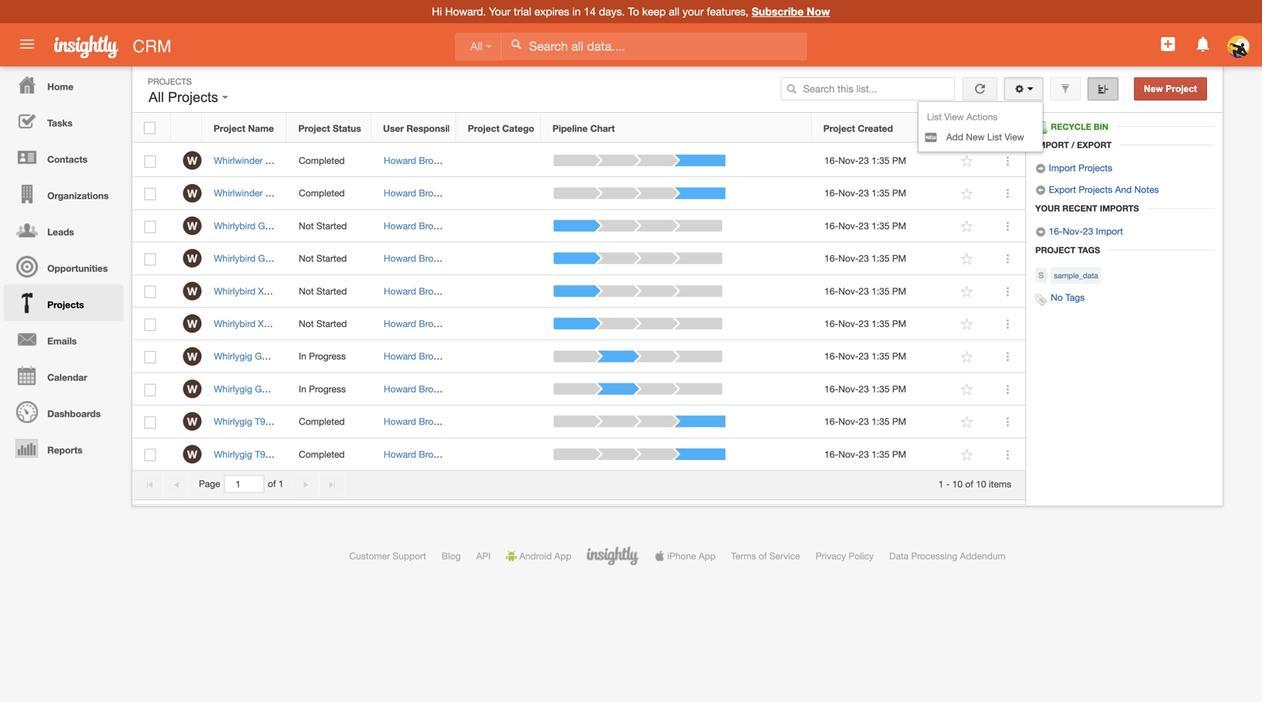 Task type: describe. For each thing, give the bounding box(es) containing it.
projects link
[[4, 285, 124, 321]]

1 1 from the left
[[279, 479, 284, 490]]

howard for martin
[[384, 253, 416, 264]]

projects up the emails link
[[47, 300, 84, 310]]

t920 for warbucks
[[255, 449, 276, 460]]

whirlygig t920 - nakatomi trading corp. - samantha wright
[[214, 417, 464, 427]]

nov- for samantha
[[839, 417, 859, 427]]

contacts
[[47, 154, 88, 165]]

import projects link
[[1036, 163, 1113, 174]]

organizations
[[47, 190, 109, 201]]

iphone
[[668, 551, 696, 562]]

imports
[[1100, 204, 1140, 214]]

5 w row from the top
[[132, 275, 1026, 308]]

whirlygig g250 - oceanic airlines - mark sakda link
[[214, 384, 420, 395]]

16-nov-23 import link
[[1036, 226, 1124, 238]]

projects for all projects
[[168, 89, 218, 105]]

pm for sakda
[[893, 384, 907, 395]]

3 howard brown link from the top
[[384, 221, 446, 231]]

started for industries
[[316, 319, 347, 329]]

2 w row from the top
[[132, 177, 1026, 210]]

- left cyberdyne
[[282, 286, 286, 297]]

airlines for in progress
[[323, 384, 353, 395]]

1 w row from the top
[[132, 145, 1026, 177]]

16- for smith
[[825, 319, 839, 329]]

opportunities
[[47, 263, 108, 274]]

3 follow image from the top
[[960, 219, 975, 234]]

- left "globex" on the left of the page
[[283, 221, 287, 231]]

contacts link
[[4, 139, 124, 176]]

cell for allen
[[457, 145, 542, 177]]

howard brown for smith
[[384, 319, 446, 329]]

1:35 for smith
[[872, 319, 890, 329]]

leads
[[47, 227, 74, 238]]

1 vertical spatial export
[[1049, 184, 1077, 195]]

howard for mills
[[384, 188, 416, 199]]

1 vertical spatial list
[[988, 132, 1002, 142]]

cell for sakda
[[457, 373, 542, 406]]

project status
[[298, 123, 361, 134]]

smith
[[411, 319, 435, 329]]

circle arrow left image
[[1036, 185, 1047, 196]]

3 brown from the top
[[419, 221, 446, 231]]

in progress cell for llc
[[287, 341, 372, 373]]

sample_data link
[[1051, 268, 1102, 284]]

whirlygig g250 - jakubowski llc - barbara lane link
[[214, 351, 428, 362]]

whirlwinder x520 - warbucks industries - roger mills link
[[214, 188, 443, 199]]

tags
[[1078, 245, 1101, 255]]

w link for whirlygig g250 - oceanic airlines - mark sakda
[[183, 380, 202, 399]]

16-nov-23 1:35 pm for martin
[[825, 253, 907, 264]]

not started for globex
[[299, 221, 347, 231]]

whirlwinder x520 - oceanic airlines - cynthia allen link
[[214, 155, 433, 166]]

x250 for cyberdyne
[[258, 286, 279, 297]]

not started cell for industries
[[287, 308, 372, 341]]

sakda
[[386, 384, 412, 395]]

- up whirlygig g250 - jakubowski llc - barbara lane
[[282, 319, 286, 329]]

16-nov-23 1:35 pm cell for miyazaki
[[813, 439, 948, 471]]

nov- for nicole
[[839, 286, 859, 297]]

subscribe now link
[[752, 5, 831, 18]]

follow image for allen
[[960, 154, 975, 169]]

- left mark
[[356, 384, 359, 395]]

brown for lane
[[419, 351, 446, 362]]

privacy policy
[[816, 551, 874, 562]]

in progress for oceanic
[[299, 384, 346, 395]]

dashboards link
[[4, 394, 124, 430]]

project for project status
[[298, 123, 330, 134]]

1 field
[[225, 476, 263, 493]]

0 vertical spatial corp.
[[315, 253, 338, 264]]

16-nov-23 1:35 pm for smith
[[825, 319, 907, 329]]

1 10 from the left
[[953, 479, 963, 490]]

- left albert
[[322, 221, 325, 231]]

3 16-nov-23 1:35 pm from the top
[[825, 221, 907, 231]]

new project link
[[1134, 77, 1208, 101]]

whirlygig for whirlygig t920 - nakatomi trading corp. - samantha wright
[[214, 417, 252, 427]]

user
[[383, 123, 404, 134]]

organizations link
[[4, 176, 124, 212]]

- down whirlygig g250 - jakubowski llc - barbara lane
[[280, 384, 284, 395]]

6 w row from the top
[[132, 308, 1026, 341]]

status
[[333, 123, 361, 134]]

leads link
[[4, 212, 124, 248]]

7 w row from the top
[[132, 341, 1026, 373]]

mark
[[362, 384, 383, 395]]

whirlybird g950 - globex - albert lee
[[214, 221, 370, 231]]

support
[[393, 551, 426, 562]]

w link for whirlybird g950 - globex - albert lee
[[183, 217, 202, 235]]

whirlygig for whirlygig g250 - oceanic airlines - mark sakda
[[214, 384, 252, 395]]

0 vertical spatial list
[[927, 111, 942, 122]]

whirlygig g250 - oceanic airlines - mark sakda
[[214, 384, 412, 395]]

g250 for oceanic
[[255, 384, 277, 395]]

home
[[47, 81, 74, 92]]

your recent imports
[[1036, 204, 1140, 214]]

wright
[[437, 417, 464, 427]]

all for all
[[471, 41, 483, 53]]

recycle
[[1051, 122, 1092, 132]]

0 horizontal spatial your
[[489, 5, 511, 18]]

1 horizontal spatial of
[[759, 551, 767, 562]]

whirlygig for whirlygig t920 - warbucks industries - wayne miyazaki
[[214, 449, 252, 460]]

3 pm from the top
[[893, 221, 907, 231]]

howard.
[[445, 5, 486, 18]]

3 w row from the top
[[132, 210, 1026, 243]]

industries for carlos
[[332, 319, 373, 329]]

howard brown for martin
[[384, 253, 446, 264]]

add new list view
[[947, 132, 1025, 142]]

chart
[[591, 123, 615, 134]]

barbara
[[364, 351, 397, 362]]

0 horizontal spatial of
[[268, 479, 276, 490]]

systems
[[336, 286, 372, 297]]

- up whirlwinder x520 - warbucks industries - roger mills
[[289, 155, 293, 166]]

api link
[[476, 551, 491, 562]]

all link
[[455, 33, 502, 61]]

14
[[584, 5, 596, 18]]

23 for miyazaki
[[859, 449, 869, 460]]

- up of 1 at the left bottom
[[278, 449, 282, 460]]

whirlwinder x520 - warbucks industries - roger mills
[[214, 188, 435, 199]]

app for android app
[[555, 551, 572, 562]]

nov- for allen
[[839, 155, 859, 166]]

s
[[1039, 271, 1044, 281]]

terms of service
[[731, 551, 800, 562]]

and
[[1116, 184, 1132, 195]]

howard for allen
[[384, 155, 416, 166]]

not started cell for -
[[287, 210, 372, 243]]

nov- for lane
[[839, 351, 859, 362]]

blog link
[[442, 551, 461, 562]]

nov- for sakda
[[839, 384, 859, 395]]

10 w row from the top
[[132, 439, 1026, 471]]

no tags
[[1051, 292, 1085, 303]]

whirlybird for whirlybird x250 - warbucks industries - carlos smith
[[214, 319, 256, 329]]

16-nov-23 import
[[1047, 226, 1124, 237]]

not for cyberdyne
[[299, 286, 314, 297]]

all projects
[[149, 89, 222, 105]]

3 16-nov-23 1:35 pm cell from the top
[[813, 210, 948, 243]]

iphone app
[[668, 551, 716, 562]]

4 w row from the top
[[132, 243, 1026, 275]]

23 for samantha
[[859, 417, 869, 427]]

whirlybird g950 - globex - albert lee link
[[214, 221, 378, 231]]

9 w row from the top
[[132, 406, 1026, 439]]

customer support
[[349, 551, 426, 562]]

23 for smith
[[859, 319, 869, 329]]

brown for mills
[[419, 188, 446, 199]]

home link
[[4, 67, 124, 103]]

jakubowski
[[286, 351, 335, 362]]

not for globex
[[299, 221, 314, 231]]

cog image
[[1014, 84, 1025, 94]]

wayne
[[378, 449, 406, 460]]

2 1 from the left
[[939, 479, 944, 490]]

projects up 'all projects'
[[148, 77, 192, 87]]

features,
[[707, 5, 749, 18]]

howard brown for nicole
[[384, 286, 446, 297]]

sample_data
[[1054, 271, 1099, 280]]

import for import projects
[[1049, 163, 1076, 173]]

android
[[519, 551, 552, 562]]

export projects and notes link
[[1036, 184, 1159, 196]]

16-nov-23 1:35 pm for nicole
[[825, 286, 907, 297]]

of 1
[[268, 479, 284, 490]]

howard brown link for samantha
[[384, 417, 446, 427]]

brown for smith
[[419, 319, 446, 329]]

tasks
[[47, 118, 73, 129]]

follow image for mills
[[960, 187, 975, 201]]

1:35 for martin
[[872, 253, 890, 264]]

notifications image
[[1194, 35, 1213, 53]]

show sidebar image
[[1098, 84, 1109, 94]]

opportunities link
[[4, 248, 124, 285]]

- left tina
[[341, 253, 345, 264]]

sirius
[[290, 253, 313, 264]]

row group containing w
[[132, 145, 1026, 471]]

- left roger
[[383, 188, 386, 199]]

howard for sakda
[[384, 384, 416, 395]]

howard brown for allen
[[384, 155, 446, 166]]

whirlwinder for whirlwinder x520 - oceanic airlines - cynthia allen
[[214, 155, 263, 166]]

cynthia
[[371, 155, 403, 166]]

addendum
[[960, 551, 1006, 562]]

corp. for systems
[[374, 286, 397, 297]]

blog
[[442, 551, 461, 562]]

cyberdyne
[[288, 286, 333, 297]]

responsible
[[407, 123, 461, 134]]

corp. for trading
[[360, 417, 383, 427]]

completed for -
[[299, 417, 345, 427]]

1 horizontal spatial new
[[1144, 84, 1163, 94]]

16-nov-23 1:35 pm cell for lane
[[813, 341, 948, 373]]

whirlybird for whirlybird g950 - sirius corp. - tina martin
[[214, 253, 256, 264]]

3 1:35 from the top
[[872, 221, 890, 231]]

3 cell from the top
[[457, 210, 542, 243]]

all for all projects
[[149, 89, 164, 105]]

lee
[[355, 221, 370, 231]]

export projects and notes
[[1047, 184, 1159, 195]]

howard for lane
[[384, 351, 416, 362]]

2 10 from the left
[[976, 479, 987, 490]]

to
[[628, 5, 639, 18]]

refresh list image
[[973, 84, 988, 94]]

follow image for miyazaki
[[960, 448, 975, 463]]

roger
[[389, 188, 414, 199]]

martin
[[367, 253, 394, 264]]

policy
[[849, 551, 874, 562]]

show list view filters image
[[1061, 84, 1071, 94]]

howard brown for sakda
[[384, 384, 446, 395]]

nov- for smith
[[839, 319, 859, 329]]

pm for smith
[[893, 319, 907, 329]]

1 horizontal spatial export
[[1077, 140, 1112, 150]]

/
[[1072, 140, 1075, 150]]

- left the 'nakatomi'
[[278, 417, 282, 427]]

miyazaki
[[409, 449, 445, 460]]

w link for whirlybird g950 - sirius corp. - tina martin
[[183, 249, 202, 268]]

1 vertical spatial your
[[1036, 204, 1061, 214]]

follow image for whirlybird x250 - cyberdyne systems corp. - nicole gomez
[[960, 285, 975, 299]]

1 vertical spatial new
[[966, 132, 985, 142]]

16-nov-23 1:35 pm for samantha
[[825, 417, 907, 427]]

whirlybird x250 - warbucks industries - carlos smith link
[[214, 319, 443, 329]]

w link for whirlwinder x520 - oceanic airlines - cynthia allen
[[183, 151, 202, 170]]

whirlygig t920 - warbucks industries - wayne miyazaki
[[214, 449, 445, 460]]

project name
[[214, 123, 274, 134]]

- left cynthia
[[365, 155, 368, 166]]



Task type: locate. For each thing, give the bounding box(es) containing it.
Search all data.... text field
[[502, 32, 807, 60]]

howard brown link down samantha
[[384, 449, 446, 460]]

created
[[858, 123, 893, 134]]

follow image for whirlygig t920 - nakatomi trading corp. - samantha wright
[[960, 415, 975, 430]]

16- for allen
[[825, 155, 839, 166]]

g250 left jakubowski on the left of page
[[255, 351, 277, 362]]

follow image
[[960, 154, 975, 169], [960, 187, 975, 201], [960, 219, 975, 234], [960, 448, 975, 463]]

not started for warbucks
[[299, 319, 347, 329]]

0 horizontal spatial all
[[149, 89, 164, 105]]

howard up carlos
[[384, 286, 416, 297]]

2 brown from the top
[[419, 188, 446, 199]]

warbucks down the 'nakatomi'
[[285, 449, 326, 460]]

5 howard brown from the top
[[384, 286, 446, 297]]

howard up lane
[[384, 319, 416, 329]]

w for whirlybird g950 - sirius corp. - tina martin
[[187, 253, 197, 265]]

circle arrow right image
[[1036, 163, 1047, 174], [1036, 227, 1047, 238]]

1:35 for allen
[[872, 155, 890, 166]]

1 vertical spatial industries
[[332, 319, 373, 329]]

3 follow image from the top
[[960, 317, 975, 332]]

1 not from the top
[[299, 221, 314, 231]]

9 16-nov-23 1:35 pm cell from the top
[[813, 406, 948, 439]]

0 vertical spatial g250
[[255, 351, 277, 362]]

t920 up of 1 at the left bottom
[[255, 449, 276, 460]]

of right terms at right bottom
[[759, 551, 767, 562]]

x250 for warbucks
[[258, 319, 279, 329]]

0 horizontal spatial list
[[927, 111, 942, 122]]

16-
[[825, 155, 839, 166], [825, 188, 839, 199], [825, 221, 839, 231], [1049, 226, 1063, 237], [825, 253, 839, 264], [825, 286, 839, 297], [825, 319, 839, 329], [825, 351, 839, 362], [825, 384, 839, 395], [825, 417, 839, 427], [825, 449, 839, 460]]

projects up 'export projects and notes' link
[[1079, 163, 1113, 173]]

7 brown from the top
[[419, 351, 446, 362]]

2 x250 from the top
[[258, 319, 279, 329]]

tags
[[1066, 292, 1085, 303]]

airlines
[[332, 155, 362, 166], [323, 384, 353, 395]]

0 vertical spatial export
[[1077, 140, 1112, 150]]

1 not started cell from the top
[[287, 210, 372, 243]]

privacy
[[816, 551, 846, 562]]

3 howard from the top
[[384, 221, 416, 231]]

project tags
[[1036, 245, 1101, 255]]

2 howard brown from the top
[[384, 188, 446, 199]]

whirlybird for whirlybird g950 - globex - albert lee
[[214, 221, 256, 231]]

10 howard brown from the top
[[384, 449, 446, 460]]

howard brown link for sakda
[[384, 384, 446, 395]]

2 in progress from the top
[[299, 384, 346, 395]]

howard for samantha
[[384, 417, 416, 427]]

started for corp.
[[316, 253, 347, 264]]

0 vertical spatial new
[[1144, 84, 1163, 94]]

industries
[[339, 188, 380, 199], [332, 319, 373, 329], [329, 449, 369, 460]]

2 completed cell from the top
[[287, 177, 372, 210]]

- left samantha
[[386, 417, 389, 427]]

trial
[[514, 5, 532, 18]]

column header
[[171, 114, 202, 143]]

completed up whirlwinder x520 - warbucks industries - roger mills
[[299, 155, 345, 166]]

w for whirlygig g250 - oceanic airlines - mark sakda
[[187, 383, 197, 396]]

howard brown link for martin
[[384, 253, 446, 264]]

1 vertical spatial progress
[[309, 384, 346, 395]]

23 for sakda
[[859, 384, 869, 395]]

2 howard brown link from the top
[[384, 188, 446, 199]]

row containing project name
[[132, 114, 1025, 143]]

16-nov-23 1:35 pm for sakda
[[825, 384, 907, 395]]

7 howard from the top
[[384, 351, 416, 362]]

oceanic
[[295, 155, 330, 166], [286, 384, 320, 395]]

6 brown from the top
[[419, 319, 446, 329]]

project
[[1166, 84, 1198, 94], [214, 123, 245, 134], [298, 123, 330, 134], [468, 123, 500, 134], [824, 123, 855, 134], [1036, 245, 1076, 255]]

w link for whirlygig t920 - nakatomi trading corp. - samantha wright
[[183, 413, 202, 431]]

4 completed from the top
[[299, 449, 345, 460]]

1:35 for lane
[[872, 351, 890, 362]]

0 vertical spatial t920
[[255, 417, 276, 427]]

g950 for sirius
[[258, 253, 281, 264]]

2 not started cell from the top
[[287, 243, 372, 275]]

1 follow image from the top
[[960, 154, 975, 169]]

7 howard brown link from the top
[[384, 351, 446, 362]]

0 vertical spatial industries
[[339, 188, 380, 199]]

8 w from the top
[[187, 383, 197, 396]]

1 vertical spatial airlines
[[323, 384, 353, 395]]

completed cell
[[287, 145, 372, 177], [287, 177, 372, 210], [287, 406, 372, 439], [287, 439, 372, 471]]

cell for nicole
[[457, 275, 542, 308]]

1:35 for samantha
[[872, 417, 890, 427]]

import down /
[[1049, 163, 1076, 173]]

1 vertical spatial warbucks
[[288, 319, 330, 329]]

howard for smith
[[384, 319, 416, 329]]

industries for roger
[[339, 188, 380, 199]]

started
[[316, 221, 347, 231], [316, 253, 347, 264], [316, 286, 347, 297], [316, 319, 347, 329]]

started for -
[[316, 221, 347, 231]]

api
[[476, 551, 491, 562]]

3 not started cell from the top
[[287, 275, 372, 308]]

airlines for completed
[[332, 155, 362, 166]]

howard brown link for miyazaki
[[384, 449, 446, 460]]

in progress cell for airlines
[[287, 373, 372, 406]]

howard brown up mills
[[384, 155, 446, 166]]

view down list view actions link
[[1005, 132, 1025, 142]]

import left /
[[1036, 140, 1070, 150]]

corp. right trading
[[360, 417, 383, 427]]

in progress down "whirlybird x250 - warbucks industries - carlos smith"
[[299, 351, 346, 362]]

project for project created
[[824, 123, 855, 134]]

category
[[502, 123, 543, 134]]

8 w row from the top
[[132, 373, 1026, 406]]

x520
[[265, 155, 287, 166], [265, 188, 287, 199]]

1 in progress cell from the top
[[287, 341, 372, 373]]

oceanic up the 'nakatomi'
[[286, 384, 320, 395]]

3 w from the top
[[187, 220, 197, 233]]

1 vertical spatial g950
[[258, 253, 281, 264]]

2 follow image from the top
[[960, 187, 975, 201]]

brown down smith
[[419, 351, 446, 362]]

not started cell down whirlwinder x520 - warbucks industries - roger mills link
[[287, 210, 372, 243]]

3 howard brown from the top
[[384, 221, 446, 231]]

brown down wright
[[419, 449, 446, 460]]

completed
[[299, 155, 345, 166], [299, 188, 345, 199], [299, 417, 345, 427], [299, 449, 345, 460]]

all
[[669, 5, 680, 18]]

3 whirlybird from the top
[[214, 286, 256, 297]]

howard brown link down smith
[[384, 351, 446, 362]]

1 right 1 field
[[279, 479, 284, 490]]

in for jakubowski
[[299, 351, 307, 362]]

7 1:35 from the top
[[872, 351, 890, 362]]

of left "items"
[[966, 479, 974, 490]]

pm for mills
[[893, 188, 907, 199]]

whirlwinder down project name
[[214, 155, 263, 166]]

cell for mills
[[457, 177, 542, 210]]

23 for nicole
[[859, 286, 869, 297]]

4 not from the top
[[299, 319, 314, 329]]

0 vertical spatial all
[[471, 41, 483, 53]]

of
[[268, 479, 276, 490], [966, 479, 974, 490], [759, 551, 767, 562]]

6 howard brown link from the top
[[384, 319, 446, 329]]

howard brown link for mills
[[384, 188, 446, 199]]

progress down whirlygig g250 - jakubowski llc - barbara lane link
[[309, 384, 346, 395]]

completed cell up whirlygig t920 - warbucks industries - wayne miyazaki
[[287, 406, 372, 439]]

w link for whirlybird x250 - warbucks industries - carlos smith
[[183, 315, 202, 333]]

6 cell from the top
[[457, 308, 542, 341]]

not started cell
[[287, 210, 372, 243], [287, 243, 372, 275], [287, 275, 372, 308], [287, 308, 372, 341]]

export down bin
[[1077, 140, 1112, 150]]

not started cell up whirlygig g250 - jakubowski llc - barbara lane link
[[287, 308, 372, 341]]

7 pm from the top
[[893, 351, 907, 362]]

project left name
[[214, 123, 245, 134]]

0 horizontal spatial export
[[1049, 184, 1077, 195]]

add
[[947, 132, 964, 142]]

howard for miyazaki
[[384, 449, 416, 460]]

2 16-nov-23 1:35 pm cell from the top
[[813, 177, 948, 210]]

howard brown up miyazaki on the bottom left of page
[[384, 417, 446, 427]]

nov- for miyazaki
[[839, 449, 859, 460]]

howard right mark
[[384, 384, 416, 395]]

corp.
[[315, 253, 338, 264], [374, 286, 397, 297], [360, 417, 383, 427]]

howard up nicole
[[384, 253, 416, 264]]

circle arrow right image inside 16-nov-23 import link
[[1036, 227, 1047, 238]]

4 1:35 from the top
[[872, 253, 890, 264]]

brown for samantha
[[419, 417, 446, 427]]

0 vertical spatial view
[[945, 111, 964, 122]]

all inside button
[[149, 89, 164, 105]]

brown down mills
[[419, 221, 446, 231]]

row group
[[132, 145, 1026, 471]]

projects up the your recent imports
[[1079, 184, 1113, 195]]

emails
[[47, 336, 77, 347]]

16- for samantha
[[825, 417, 839, 427]]

2 app from the left
[[699, 551, 716, 562]]

1 in from the top
[[299, 351, 307, 362]]

0 vertical spatial whirlwinder
[[214, 155, 263, 166]]

samantha
[[392, 417, 434, 427]]

in progress cell down whirlybird x250 - warbucks industries - carlos smith link
[[287, 341, 372, 373]]

howard brown link for allen
[[384, 155, 446, 166]]

pm for miyazaki
[[893, 449, 907, 460]]

1 horizontal spatial 1
[[939, 479, 944, 490]]

1 horizontal spatial list
[[988, 132, 1002, 142]]

industries up lee
[[339, 188, 380, 199]]

16-nov-23 1:35 pm cell
[[813, 145, 948, 177], [813, 177, 948, 210], [813, 210, 948, 243], [813, 243, 948, 275], [813, 275, 948, 308], [813, 308, 948, 341], [813, 341, 948, 373], [813, 373, 948, 406], [813, 406, 948, 439], [813, 439, 948, 471]]

2 in from the top
[[299, 384, 307, 395]]

brown right sakda
[[419, 384, 446, 395]]

howard brown for mills
[[384, 188, 446, 199]]

0 horizontal spatial 10
[[953, 479, 963, 490]]

project left created
[[824, 123, 855, 134]]

no
[[1051, 292, 1063, 303]]

not started cell for systems
[[287, 275, 372, 308]]

x520 for warbucks
[[265, 188, 287, 199]]

corp. right sirius
[[315, 253, 338, 264]]

2 1:35 from the top
[[872, 188, 890, 199]]

7 16-nov-23 1:35 pm from the top
[[825, 351, 907, 362]]

2 cell from the top
[[457, 177, 542, 210]]

project down the notifications image
[[1166, 84, 1198, 94]]

all
[[471, 41, 483, 53], [149, 89, 164, 105]]

1 1:35 from the top
[[872, 155, 890, 166]]

2 progress from the top
[[309, 384, 346, 395]]

5 1:35 from the top
[[872, 286, 890, 297]]

1 - 10 of 10 items
[[939, 479, 1012, 490]]

1 vertical spatial in progress
[[299, 384, 346, 395]]

iphone app link
[[654, 551, 716, 562]]

terms of service link
[[731, 551, 800, 562]]

project left category
[[468, 123, 500, 134]]

1 completed from the top
[[299, 155, 345, 166]]

3 not from the top
[[299, 286, 314, 297]]

industries down systems
[[332, 319, 373, 329]]

project for project name
[[214, 123, 245, 134]]

1 vertical spatial whirlwinder
[[214, 188, 263, 199]]

in progress cell up whirlygig t920 - nakatomi trading corp. - samantha wright
[[287, 373, 372, 406]]

brown for miyazaki
[[419, 449, 446, 460]]

not started
[[299, 221, 347, 231], [299, 253, 347, 264], [299, 286, 347, 297], [299, 319, 347, 329]]

not started down whirlwinder x520 - warbucks industries - roger mills
[[299, 221, 347, 231]]

3 w link from the top
[[183, 217, 202, 235]]

9 w link from the top
[[183, 413, 202, 431]]

g250 for jakubowski
[[255, 351, 277, 362]]

data processing addendum link
[[890, 551, 1006, 562]]

1 brown from the top
[[419, 155, 446, 166]]

2 vertical spatial industries
[[329, 449, 369, 460]]

0 horizontal spatial 1
[[279, 479, 284, 490]]

2 pm from the top
[[893, 188, 907, 199]]

- right 'llc' on the left of page
[[358, 351, 361, 362]]

hi howard. your trial expires in 14 days. to keep all your features, subscribe now
[[432, 5, 831, 18]]

0 vertical spatial x520
[[265, 155, 287, 166]]

completed down whirlwinder x520 - oceanic airlines - cynthia allen link
[[299, 188, 345, 199]]

projects for import projects
[[1079, 163, 1113, 173]]

list left "actions"
[[927, 111, 942, 122]]

not down "globex" on the left of the page
[[299, 253, 314, 264]]

completed down whirlygig t920 - nakatomi trading corp. - samantha wright
[[299, 449, 345, 460]]

howard brown down smith
[[384, 351, 446, 362]]

howard brown link up samantha
[[384, 384, 446, 395]]

howard brown link down allen
[[384, 188, 446, 199]]

0 horizontal spatial new
[[966, 132, 985, 142]]

howard left mills
[[384, 188, 416, 199]]

expires
[[535, 5, 570, 18]]

1 horizontal spatial your
[[1036, 204, 1061, 214]]

your down circle arrow left icon
[[1036, 204, 1061, 214]]

whirlygig t920 - warbucks industries - wayne miyazaki link
[[214, 449, 452, 460]]

2 follow image from the top
[[960, 285, 975, 299]]

None checkbox
[[144, 254, 156, 266], [144, 286, 156, 299], [144, 319, 156, 331], [144, 352, 156, 364], [144, 384, 156, 397], [144, 417, 156, 429], [144, 449, 156, 462], [144, 254, 156, 266], [144, 286, 156, 299], [144, 319, 156, 331], [144, 352, 156, 364], [144, 384, 156, 397], [144, 417, 156, 429], [144, 449, 156, 462]]

1 vertical spatial import
[[1049, 163, 1076, 173]]

2 vertical spatial warbucks
[[285, 449, 326, 460]]

whirlwinder for whirlwinder x520 - warbucks industries - roger mills
[[214, 188, 263, 199]]

whirlwinder up whirlybird g950 - globex - albert lee at left top
[[214, 188, 263, 199]]

1 horizontal spatial view
[[1005, 132, 1025, 142]]

import down the imports
[[1096, 226, 1124, 237]]

not down cyberdyne
[[299, 319, 314, 329]]

0 vertical spatial warbucks
[[295, 188, 337, 199]]

customer support link
[[349, 551, 426, 562]]

recent
[[1063, 204, 1098, 214]]

white image
[[511, 39, 522, 50]]

data
[[890, 551, 909, 562]]

23 for lane
[[859, 351, 869, 362]]

navigation containing home
[[0, 67, 124, 467]]

0 vertical spatial in progress
[[299, 351, 346, 362]]

9 howard from the top
[[384, 417, 416, 427]]

cell for samantha
[[457, 406, 542, 439]]

oceanic for in progress
[[286, 384, 320, 395]]

completed cell for cynthia
[[287, 145, 372, 177]]

2 vertical spatial import
[[1096, 226, 1124, 237]]

howard brown down allen
[[384, 188, 446, 199]]

0 horizontal spatial app
[[555, 551, 572, 562]]

1 horizontal spatial 10
[[976, 479, 987, 490]]

airlines up whirlygig t920 - nakatomi trading corp. - samantha wright
[[323, 384, 353, 395]]

- left wayne
[[372, 449, 375, 460]]

16- for mills
[[825, 188, 839, 199]]

whirlybird g950 - sirius corp. - tina martin link
[[214, 253, 401, 264]]

brown
[[419, 155, 446, 166], [419, 188, 446, 199], [419, 221, 446, 231], [419, 253, 446, 264], [419, 286, 446, 297], [419, 319, 446, 329], [419, 351, 446, 362], [419, 384, 446, 395], [419, 417, 446, 427], [419, 449, 446, 460]]

g250
[[255, 351, 277, 362], [255, 384, 277, 395]]

5 16-nov-23 1:35 pm cell from the top
[[813, 275, 948, 308]]

howard brown for lane
[[384, 351, 446, 362]]

started down whirlybird x250 - cyberdyne systems corp. - nicole gomez
[[316, 319, 347, 329]]

1 vertical spatial corp.
[[374, 286, 397, 297]]

2 horizontal spatial of
[[966, 479, 974, 490]]

warbucks down whirlwinder x520 - oceanic airlines - cynthia allen
[[295, 188, 337, 199]]

1:35
[[872, 155, 890, 166], [872, 188, 890, 199], [872, 221, 890, 231], [872, 253, 890, 264], [872, 286, 890, 297], [872, 319, 890, 329], [872, 351, 890, 362], [872, 384, 890, 395], [872, 417, 890, 427], [872, 449, 890, 460]]

- up whirlybird g950 - globex - albert lee at left top
[[289, 188, 293, 199]]

16- for nicole
[[825, 286, 839, 297]]

1 16-nov-23 1:35 pm cell from the top
[[813, 145, 948, 177]]

1 t920 from the top
[[255, 417, 276, 427]]

gomez
[[435, 286, 465, 297]]

brown down responsible
[[419, 155, 446, 166]]

now
[[807, 5, 831, 18]]

emails link
[[4, 321, 124, 358]]

howard brown link up smith
[[384, 286, 446, 297]]

0 vertical spatial your
[[489, 5, 511, 18]]

notes
[[1135, 184, 1159, 195]]

g950 left sirius
[[258, 253, 281, 264]]

w link for whirlybird x250 - cyberdyne systems corp. - nicole gomez
[[183, 282, 202, 301]]

android app
[[519, 551, 572, 562]]

7 w from the top
[[187, 350, 197, 363]]

1 whirlybird from the top
[[214, 221, 256, 231]]

w link for whirlygig t920 - warbucks industries - wayne miyazaki
[[183, 445, 202, 464]]

howard brown link up mills
[[384, 155, 446, 166]]

in up whirlygig g250 - oceanic airlines - mark sakda
[[299, 351, 307, 362]]

not down whirlybird g950 - sirius corp. - tina martin link
[[299, 286, 314, 297]]

howard down roger
[[384, 221, 416, 231]]

brown right roger
[[419, 188, 446, 199]]

- left nicole
[[400, 286, 404, 297]]

4 brown from the top
[[419, 253, 446, 264]]

circle arrow right image up project tags
[[1036, 227, 1047, 238]]

0 vertical spatial progress
[[309, 351, 346, 362]]

w for whirlybird x250 - warbucks industries - carlos smith
[[187, 318, 197, 331]]

in for oceanic
[[299, 384, 307, 395]]

1 vertical spatial all
[[149, 89, 164, 105]]

1 progress from the top
[[309, 351, 346, 362]]

1 vertical spatial g250
[[255, 384, 277, 395]]

carlos
[[382, 319, 408, 329]]

allen
[[405, 155, 426, 166]]

10 howard from the top
[[384, 449, 416, 460]]

projects
[[148, 77, 192, 87], [168, 89, 218, 105], [1079, 163, 1113, 173], [1079, 184, 1113, 195], [47, 300, 84, 310]]

Search this list... text field
[[781, 77, 955, 101]]

1 horizontal spatial app
[[699, 551, 716, 562]]

2 t920 from the top
[[255, 449, 276, 460]]

in progress down whirlygig g250 - jakubowski llc - barbara lane link
[[299, 384, 346, 395]]

0 vertical spatial g950
[[258, 221, 281, 231]]

0 horizontal spatial view
[[945, 111, 964, 122]]

follow image
[[960, 252, 975, 267], [960, 285, 975, 299], [960, 317, 975, 332], [960, 350, 975, 365], [960, 383, 975, 397], [960, 415, 975, 430]]

0 vertical spatial in
[[299, 351, 307, 362]]

4 howard brown link from the top
[[384, 253, 446, 264]]

1 left "items"
[[939, 479, 944, 490]]

pipeline
[[553, 123, 588, 134]]

1 vertical spatial x520
[[265, 188, 287, 199]]

2 g250 from the top
[[255, 384, 277, 395]]

howard brown up nicole
[[384, 253, 446, 264]]

recycle bin link
[[1036, 122, 1117, 134]]

1 g950 from the top
[[258, 221, 281, 231]]

all projects button
[[145, 86, 232, 109]]

7 w link from the top
[[183, 347, 202, 366]]

0 vertical spatial oceanic
[[295, 155, 330, 166]]

progress down whirlybird x250 - warbucks industries - carlos smith link
[[309, 351, 346, 362]]

w
[[187, 155, 197, 167], [187, 187, 197, 200], [187, 220, 197, 233], [187, 253, 197, 265], [187, 285, 197, 298], [187, 318, 197, 331], [187, 350, 197, 363], [187, 383, 197, 396], [187, 416, 197, 429], [187, 448, 197, 461]]

8 brown from the top
[[419, 384, 446, 395]]

not started cell up whirlybird x250 - warbucks industries - carlos smith link
[[287, 275, 372, 308]]

privacy policy link
[[816, 551, 874, 562]]

x520 for oceanic
[[265, 155, 287, 166]]

4 follow image from the top
[[960, 448, 975, 463]]

2 not started from the top
[[299, 253, 347, 264]]

whirlybird x250 - warbucks industries - carlos smith
[[214, 319, 435, 329]]

row
[[132, 114, 1025, 143]]

whirlybird
[[214, 221, 256, 231], [214, 253, 256, 264], [214, 286, 256, 297], [214, 319, 256, 329]]

0 vertical spatial circle arrow right image
[[1036, 163, 1047, 174]]

1 pm from the top
[[893, 155, 907, 166]]

1 g250 from the top
[[255, 351, 277, 362]]

nov-
[[839, 155, 859, 166], [839, 188, 859, 199], [839, 221, 859, 231], [1063, 226, 1083, 237], [839, 253, 859, 264], [839, 286, 859, 297], [839, 319, 859, 329], [839, 351, 859, 362], [839, 384, 859, 395], [839, 417, 859, 427], [839, 449, 859, 460]]

llc
[[338, 351, 355, 362]]

trading
[[327, 417, 357, 427]]

4 w link from the top
[[183, 249, 202, 268]]

1
[[279, 479, 284, 490], [939, 479, 944, 490]]

- left carlos
[[375, 319, 379, 329]]

in progress cell
[[287, 341, 372, 373], [287, 373, 372, 406]]

follow image for whirlygig g250 - jakubowski llc - barbara lane
[[960, 350, 975, 365]]

corp. right systems
[[374, 286, 397, 297]]

1 follow image from the top
[[960, 252, 975, 267]]

16-nov-23 1:35 pm
[[825, 155, 907, 166], [825, 188, 907, 199], [825, 221, 907, 231], [825, 253, 907, 264], [825, 286, 907, 297], [825, 319, 907, 329], [825, 351, 907, 362], [825, 384, 907, 395], [825, 417, 907, 427], [825, 449, 907, 460]]

2 16-nov-23 1:35 pm from the top
[[825, 188, 907, 199]]

howard down samantha
[[384, 449, 416, 460]]

1:35 for sakda
[[872, 384, 890, 395]]

terms
[[731, 551, 756, 562]]

6 pm from the top
[[893, 319, 907, 329]]

circle arrow right image inside import projects link
[[1036, 163, 1047, 174]]

10
[[953, 479, 963, 490], [976, 479, 987, 490]]

project for project tags
[[1036, 245, 1076, 255]]

g250 down whirlygig g250 - jakubowski llc - barbara lane
[[255, 384, 277, 395]]

2 started from the top
[[316, 253, 347, 264]]

9 howard brown from the top
[[384, 417, 446, 427]]

16-nov-23 1:35 pm cell for nicole
[[813, 275, 948, 308]]

- left "items"
[[947, 479, 950, 490]]

8 w link from the top
[[183, 380, 202, 399]]

brown for allen
[[419, 155, 446, 166]]

1 vertical spatial circle arrow right image
[[1036, 227, 1047, 238]]

x250
[[258, 286, 279, 297], [258, 319, 279, 329]]

- left sirius
[[283, 253, 287, 264]]

android app link
[[506, 551, 572, 562]]

None checkbox
[[144, 122, 156, 134], [144, 156, 156, 168], [144, 188, 156, 201], [144, 221, 156, 233], [144, 122, 156, 134], [144, 156, 156, 168], [144, 188, 156, 201], [144, 221, 156, 233]]

reports link
[[4, 430, 124, 467]]

new right show sidebar image
[[1144, 84, 1163, 94]]

page
[[199, 479, 220, 490]]

1 w from the top
[[187, 155, 197, 167]]

4 w from the top
[[187, 253, 197, 265]]

2 vertical spatial corp.
[[360, 417, 383, 427]]

projects inside button
[[168, 89, 218, 105]]

0 vertical spatial x250
[[258, 286, 279, 297]]

1 vertical spatial t920
[[255, 449, 276, 460]]

oceanic for completed
[[295, 155, 330, 166]]

whirlwinder x520 - oceanic airlines - cynthia allen
[[214, 155, 426, 166]]

pm for martin
[[893, 253, 907, 264]]

started for systems
[[316, 286, 347, 297]]

1:35 for miyazaki
[[872, 449, 890, 460]]

0 vertical spatial airlines
[[332, 155, 362, 166]]

whirlygig
[[214, 351, 252, 362], [214, 384, 252, 395], [214, 417, 252, 427], [214, 449, 252, 460]]

2 in progress cell from the top
[[287, 373, 372, 406]]

howard brown down samantha
[[384, 449, 446, 460]]

export right circle arrow left icon
[[1049, 184, 1077, 195]]

1 16-nov-23 1:35 pm from the top
[[825, 155, 907, 166]]

1 completed cell from the top
[[287, 145, 372, 177]]

2 whirlybird from the top
[[214, 253, 256, 264]]

service
[[770, 551, 800, 562]]

howard
[[384, 155, 416, 166], [384, 188, 416, 199], [384, 221, 416, 231], [384, 253, 416, 264], [384, 286, 416, 297], [384, 319, 416, 329], [384, 351, 416, 362], [384, 384, 416, 395], [384, 417, 416, 427], [384, 449, 416, 460]]

1 vertical spatial view
[[1005, 132, 1025, 142]]

x250 left cyberdyne
[[258, 286, 279, 297]]

1 x250 from the top
[[258, 286, 279, 297]]

1 vertical spatial in
[[299, 384, 307, 395]]

- left jakubowski on the left of page
[[280, 351, 284, 362]]

warbucks for x520
[[295, 188, 337, 199]]

4 completed cell from the top
[[287, 439, 372, 471]]

cell
[[457, 145, 542, 177], [457, 177, 542, 210], [457, 210, 542, 243], [457, 243, 542, 275], [457, 275, 542, 308], [457, 308, 542, 341], [457, 341, 542, 373], [457, 373, 542, 406], [457, 406, 542, 439], [457, 439, 542, 471]]

1 whirlwinder from the top
[[214, 155, 263, 166]]

4 howard brown from the top
[[384, 253, 446, 264]]

1 horizontal spatial all
[[471, 41, 483, 53]]

howard brown down mills
[[384, 221, 446, 231]]

1 vertical spatial x250
[[258, 319, 279, 329]]

search image
[[786, 84, 797, 94]]

tina
[[347, 253, 365, 264]]

warbucks down cyberdyne
[[288, 319, 330, 329]]

howard brown up smith
[[384, 286, 446, 297]]

started left tina
[[316, 253, 347, 264]]

4 16-nov-23 1:35 pm from the top
[[825, 253, 907, 264]]

howard brown link
[[384, 155, 446, 166], [384, 188, 446, 199], [384, 221, 446, 231], [384, 253, 446, 264], [384, 286, 446, 297], [384, 319, 446, 329], [384, 351, 446, 362], [384, 384, 446, 395], [384, 417, 446, 427], [384, 449, 446, 460]]

pm for allen
[[893, 155, 907, 166]]

not started left tina
[[299, 253, 347, 264]]

16-nov-23 1:35 pm cell for mills
[[813, 177, 948, 210]]

16- for sakda
[[825, 384, 839, 395]]

w link
[[183, 151, 202, 170], [183, 184, 202, 203], [183, 217, 202, 235], [183, 249, 202, 268], [183, 282, 202, 301], [183, 315, 202, 333], [183, 347, 202, 366], [183, 380, 202, 399], [183, 413, 202, 431], [183, 445, 202, 464]]

calendar
[[47, 372, 87, 383]]

new right add
[[966, 132, 985, 142]]

howard brown link for lane
[[384, 351, 446, 362]]

w for whirlygig t920 - nakatomi trading corp. - samantha wright
[[187, 416, 197, 429]]

projects for export projects and notes
[[1079, 184, 1113, 195]]

w row
[[132, 145, 1026, 177], [132, 177, 1026, 210], [132, 210, 1026, 243], [132, 243, 1026, 275], [132, 275, 1026, 308], [132, 308, 1026, 341], [132, 341, 1026, 373], [132, 373, 1026, 406], [132, 406, 1026, 439], [132, 439, 1026, 471]]

w for whirlybird g950 - globex - albert lee
[[187, 220, 197, 233]]

not started cell for corp.
[[287, 243, 372, 275]]

cell for miyazaki
[[457, 439, 542, 471]]

5 w from the top
[[187, 285, 197, 298]]

0 vertical spatial import
[[1036, 140, 1070, 150]]

1 vertical spatial oceanic
[[286, 384, 320, 395]]

3 whirlygig from the top
[[214, 417, 252, 427]]

5 howard brown link from the top
[[384, 286, 446, 297]]

navigation
[[0, 67, 124, 467]]



Task type: vqa. For each thing, say whether or not it's contained in the screenshot.
3rd the completed from the top of the row group containing W
yes



